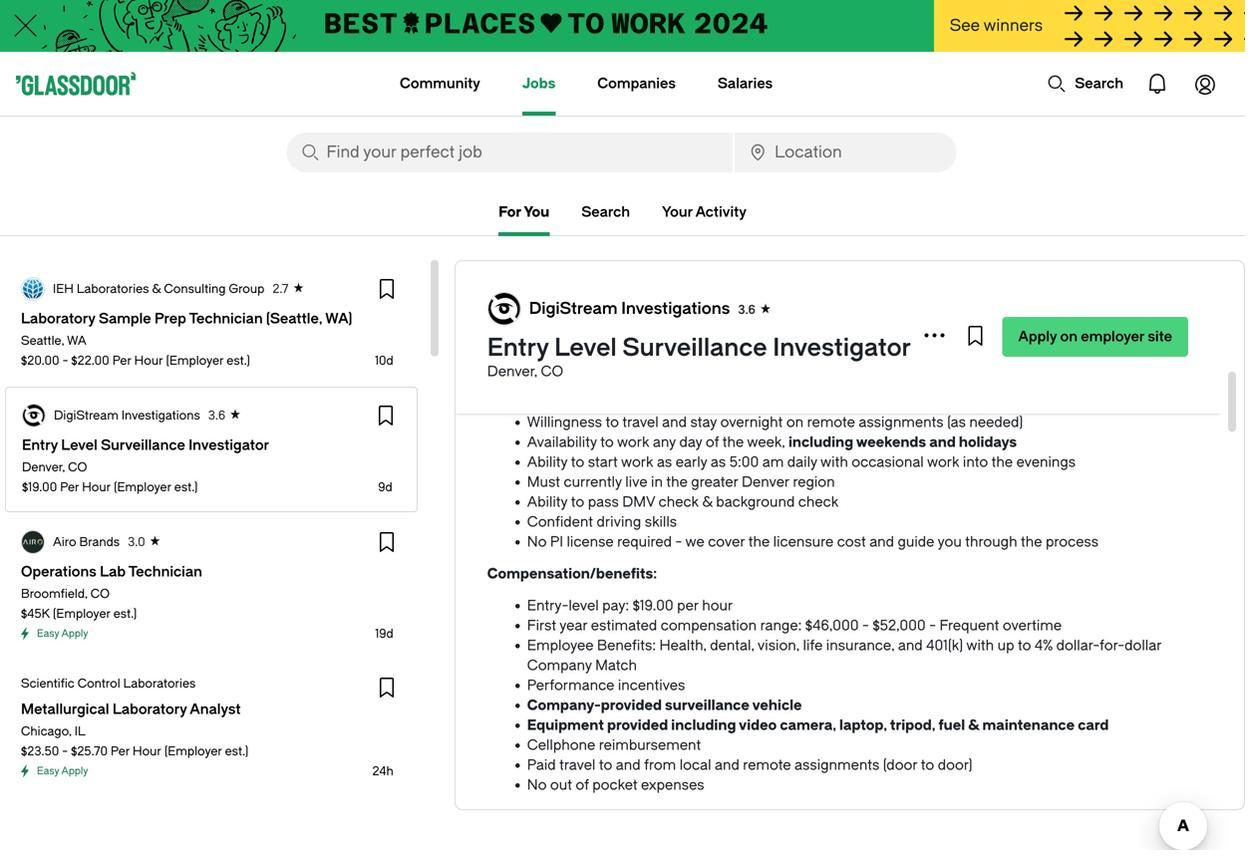 Task type: describe. For each thing, give the bounding box(es) containing it.
for you link
[[499, 200, 550, 224]]

easy for $45k
[[37, 628, 59, 640]]

we
[[686, 534, 705, 551]]

$22.00
[[71, 354, 109, 368]]

no inside willingness to travel and stay overnight on remote assignments (as needed) availability to work any day of the week, including weekends and holidays ability to start work as early as 5:00 am daily with occasional work into the evenings must currently live in the greater denver region ability to pass dmv check & background check confident driving skills no pi license required - we cover the licensure cost and guide you through the process
[[527, 534, 547, 551]]

our
[[523, 303, 545, 319]]

to up the pocket
[[599, 758, 613, 774]]

on inside button
[[1061, 329, 1078, 345]]

0 vertical spatial digistream investigations logo image
[[488, 293, 520, 325]]

the left activities
[[698, 251, 720, 267]]

easy apply for (employer
[[37, 628, 88, 640]]

with inside entry-level pay: $19.00 per hour first year estimated compensation range: $46,000 - $52,000 - frequent overtime employee benefits: health, dental, vision, life insurance, and 401(k) with up to 4% dollar-for-dollar company match performance incentives company-provided surveillance vehicle equipment provided including video camera, laptop, tripod, fuel & maintenance card cellphone reimbursement paid travel to and from local and remote assignments (door to door) no out of pocket expenses
[[967, 638, 995, 654]]

entry
[[487, 334, 549, 362]]

ged
[[685, 355, 717, 371]]

early
[[676, 454, 708, 471]]

1 horizontal spatial investigations
[[622, 300, 730, 318]]

into
[[963, 454, 989, 471]]

salaries link
[[718, 52, 773, 116]]

must inside high school diploma or ged must be 21 years or older
[[527, 375, 561, 391]]

the right 'through'
[[1021, 534, 1043, 551]]

co for denver, co $19.00 per hour (employer est.)
[[68, 461, 87, 475]]

est.) inside seattle, wa $20.00 - $22.00 per hour (employer est.)
[[227, 354, 250, 368]]

in
[[651, 474, 663, 491]]

you
[[524, 204, 550, 220]]

required
[[618, 534, 672, 551]]

with inside **only apply if you have availability to work any of the 7 days of the week, and only if you can work a 5 day per week schedule with an average of 10 hours per day, including weekends and holidays**
[[647, 829, 677, 846]]

entry level surveillance investigator denver, co
[[487, 334, 912, 380]]

1 horizontal spatial video
[[1039, 251, 1075, 267]]

from
[[644, 758, 677, 774]]

and down '(as'
[[930, 434, 956, 451]]

to right up
[[1018, 638, 1032, 654]]

availability
[[527, 434, 597, 451]]

evenings
[[1017, 454, 1076, 471]]

- inside seattle, wa $20.00 - $22.00 per hour (employer est.)
[[62, 354, 68, 368]]

driving
[[597, 514, 642, 531]]

1 as from the left
[[657, 454, 673, 471]]

- up the 401(k)
[[930, 618, 937, 634]]

pay:
[[603, 598, 629, 614]]

the right days
[[922, 809, 945, 826]]

license
[[567, 534, 614, 551]]

hour
[[702, 598, 733, 614]]

the down the holidays
[[992, 454, 1014, 471]]

card
[[1078, 718, 1109, 734]]

scientific
[[21, 677, 75, 691]]

investigations inside jobs list element
[[122, 409, 200, 423]]

schedule
[[580, 829, 644, 846]]

airo brands
[[53, 536, 120, 550]]

est.) inside chicago, il $23.50 - $25.70 per hour (employer est.)
[[225, 745, 249, 759]]

match
[[596, 658, 637, 674]]

- inside chicago, il $23.50 - $25.70 per hour (employer est.)
[[62, 745, 68, 759]]

2 horizontal spatial you
[[1064, 809, 1090, 826]]

including inside willingness to travel and stay overnight on remote assignments (as needed) availability to work any day of the week, including weekends and holidays ability to start work as early as 5:00 am daily with occasional work into the evenings must currently live in the greater denver region ability to pass dmv check & background check confident driving skills no pi license required - we cover the licensure cost and guide you through the process
[[789, 434, 854, 451]]

(employer inside seattle, wa $20.00 - $22.00 per hour (employer est.)
[[166, 354, 224, 368]]

Search location field
[[735, 133, 957, 173]]

fuel
[[939, 718, 966, 734]]

(employer inside broomfield, co $45k (employer est.)
[[53, 607, 110, 621]]

with inside willingness to travel and stay overnight on remote assignments (as needed) availability to work any day of the week, including weekends and holidays ability to start work as early as 5:00 am daily with occasional work into the evenings must currently live in the greater denver region ability to pass dmv check & background check confident driving skills no pi license required - we cover the licensure cost and guide you through the process
[[821, 454, 849, 471]]

community link
[[400, 52, 481, 116]]

1 check from the left
[[659, 494, 699, 511]]

24h
[[373, 765, 394, 779]]

and down $52,000 on the bottom
[[899, 638, 923, 654]]

can
[[1093, 809, 1119, 826]]

9d
[[378, 481, 393, 495]]

year
[[560, 618, 588, 634]]

on inside willingness to travel and stay overnight on remote assignments (as needed) availability to work any day of the week, including weekends and holidays ability to start work as early as 5:00 am daily with occasional work into the evenings must currently live in the greater denver region ability to pass dmv check & background check confident driving skills no pi license required - we cover the licensure cost and guide you through the process
[[787, 414, 804, 431]]

your activity
[[662, 204, 747, 220]]

including inside **only apply if you have availability to work any of the 7 days of the week, and only if you can work a 5 day per week schedule with an average of 10 hours per day, including weekends and holidays**
[[893, 829, 958, 846]]

broomfield,
[[21, 587, 88, 601]]

writing
[[629, 251, 674, 267]]

dmv
[[623, 494, 656, 511]]

recruitment
[[549, 303, 632, 319]]

health,
[[660, 638, 707, 654]]

search link
[[582, 200, 630, 224]]

any inside willingness to travel and stay overnight on remote assignments (as needed) availability to work any day of the week, including weekends and holidays ability to start work as early as 5:00 am daily with occasional work into the evenings must currently live in the greater denver region ability to pass dmv check & background check confident driving skills no pi license required - we cover the licensure cost and guide you through the process
[[653, 434, 676, 451]]

work left 'a'
[[1121, 809, 1155, 826]]

no inside entry-level pay: $19.00 per hour first year estimated compensation range: $46,000 - $52,000 - frequent overtime employee benefits: health, dental, vision, life insurance, and 401(k) with up to 4% dollar-for-dollar company match performance incentives company-provided surveillance vehicle equipment provided including video camera, laptop, tripod, fuel & maintenance card cellphone reimbursement paid travel to and from local and remote assignments (door to door) no out of pocket expenses
[[527, 777, 547, 794]]

per inside denver, co $19.00 per hour (employer est.)
[[60, 481, 79, 495]]

**only apply if you have availability to work any of the 7 days of the week, and only if you can work a 5 day per week schedule with an average of 10 hours per day, including weekends and holidays**
[[487, 809, 1178, 846]]

ieh
[[53, 282, 74, 296]]

0 vertical spatial digistream investigations
[[529, 300, 730, 318]]

guide
[[898, 534, 935, 551]]

of up hours
[[815, 809, 829, 826]]

average
[[701, 829, 756, 846]]

5:00
[[730, 454, 759, 471]]

denver, inside denver, co $19.00 per hour (employer est.)
[[22, 461, 65, 475]]

1 horizontal spatial 3.6
[[738, 303, 756, 317]]

per for il
[[111, 745, 130, 759]]

1 vertical spatial laboratories
[[123, 677, 196, 691]]

$23.50
[[21, 745, 59, 759]]

a
[[1158, 809, 1167, 826]]

see
[[950, 16, 980, 35]]

process
[[1046, 534, 1099, 551]]

to right (door
[[921, 758, 935, 774]]

jobs list element
[[4, 260, 419, 851]]

the right in
[[667, 474, 688, 491]]

your
[[662, 204, 693, 220]]

local
[[680, 758, 712, 774]]

jobs link
[[522, 52, 556, 116]]

equipment
[[527, 718, 604, 734]]

$25.70
[[71, 745, 108, 759]]

of right submission
[[1022, 251, 1035, 267]]

ieh laboratories & consulting group logo image
[[22, 278, 44, 300]]

door)
[[938, 758, 973, 774]]

$46,000
[[806, 618, 859, 634]]

only
[[1020, 809, 1049, 826]]

2 if from the left
[[1052, 809, 1062, 826]]

5
[[1170, 809, 1178, 826]]

$52,000
[[873, 618, 926, 634]]

apply on employer site
[[1019, 329, 1173, 345]]

detailed report writing on the activities observed/captured and submission of video evidence
[[527, 251, 1138, 267]]

salaries
[[718, 75, 773, 92]]

apply:
[[622, 323, 664, 339]]

1 horizontal spatial or
[[668, 355, 682, 371]]

weekends inside willingness to travel and stay overnight on remote assignments (as needed) availability to work any day of the week, including weekends and holidays ability to start work as early as 5:00 am daily with occasional work into the evenings must currently live in the greater denver region ability to pass dmv check & background check confident driving skills no pi license required - we cover the licensure cost and guide you through the process
[[857, 434, 927, 451]]

digistream investigations logo image inside jobs list element
[[23, 405, 45, 427]]

apply for 24h
[[61, 766, 88, 777]]

and left submission
[[914, 251, 939, 267]]

need
[[567, 323, 602, 339]]

to up currently
[[571, 454, 585, 471]]

availability
[[656, 809, 730, 826]]

holidays
[[959, 434, 1017, 451]]

companies
[[598, 75, 676, 92]]

travel inside entry-level pay: $19.00 per hour first year estimated compensation range: $46,000 - $52,000 - frequent overtime employee benefits: health, dental, vision, life insurance, and 401(k) with up to 4% dollar-for-dollar company match performance incentives company-provided surveillance vehicle equipment provided including video camera, laptop, tripod, fuel & maintenance card cellphone reimbursement paid travel to and from local and remote assignments (door to door) no out of pocket expenses
[[560, 758, 596, 774]]

and right local
[[715, 758, 740, 774]]

pass
[[588, 494, 619, 511]]

0 vertical spatial laboratories
[[77, 282, 149, 296]]

submission
[[942, 251, 1019, 267]]

of inside entry-level pay: $19.00 per hour first year estimated compensation range: $46,000 - $52,000 - frequent overtime employee benefits: health, dental, vision, life insurance, and 401(k) with up to 4% dollar-for-dollar company match performance incentives company-provided surveillance vehicle equipment provided including video camera, laptop, tripod, fuel & maintenance card cellphone reimbursement paid travel to and from local and remote assignments (door to door) no out of pocket expenses
[[576, 777, 589, 794]]

willingness
[[527, 414, 602, 431]]

surveillance
[[665, 698, 750, 714]]

$20.00
[[21, 354, 59, 368]]

and right cost
[[870, 534, 895, 551]]

dollar-
[[1057, 638, 1100, 654]]

confident
[[527, 514, 594, 531]]

report
[[586, 251, 626, 267]]

**only
[[487, 809, 535, 826]]

view
[[487, 303, 519, 319]]

https://youtu.be/4f4ecj0oqys
[[682, 303, 888, 319]]

range:
[[761, 618, 802, 634]]

out
[[550, 777, 572, 794]]

and left stay
[[662, 414, 687, 431]]

0 horizontal spatial you
[[591, 809, 616, 826]]

2 as from the left
[[711, 454, 726, 471]]

detailed
[[527, 251, 583, 267]]

denver, inside entry level surveillance investigator denver, co
[[487, 364, 538, 380]]

and down only
[[1034, 829, 1061, 846]]

camera,
[[780, 718, 837, 734]]

the left 7
[[832, 809, 855, 826]]

company
[[527, 658, 592, 674]]

co inside entry level surveillance investigator denver, co
[[541, 364, 564, 380]]



Task type: locate. For each thing, give the bounding box(es) containing it.
to down years
[[606, 414, 619, 431]]

you inside willingness to travel and stay overnight on remote assignments (as needed) availability to work any day of the week, including weekends and holidays ability to start work as early as 5:00 am daily with occasional work into the evenings must currently live in the greater denver region ability to pass dmv check & background check confident driving skills no pi license required - we cover the licensure cost and guide you through the process
[[938, 534, 962, 551]]

investigations down seattle, wa $20.00 - $22.00 per hour (employer est.)
[[122, 409, 200, 423]]

video down vehicle
[[739, 718, 777, 734]]

1 no from the top
[[527, 534, 547, 551]]

assignments down laptop, on the right bottom of the page
[[795, 758, 880, 774]]

co inside broomfield, co $45k (employer est.)
[[91, 587, 110, 601]]

1 horizontal spatial co
[[91, 587, 110, 601]]

0 vertical spatial $19.00
[[22, 481, 57, 495]]

2 horizontal spatial co
[[541, 364, 564, 380]]

1 vertical spatial provided
[[607, 718, 668, 734]]

any up hours
[[787, 809, 812, 826]]

apply down broomfield, co $45k (employer est.)
[[61, 628, 88, 640]]

digistream investigations inside jobs list element
[[54, 409, 200, 423]]

any up early
[[653, 434, 676, 451]]

2 easy from the top
[[37, 766, 59, 777]]

denver, up airo brands logo
[[22, 461, 65, 475]]

1 horizontal spatial per
[[677, 598, 699, 614]]

pi
[[550, 534, 564, 551]]

weekends inside **only apply if you have availability to work any of the 7 days of the week, and only if you can work a 5 day per week schedule with an average of 10 hours per day, including weekends and holidays**
[[961, 829, 1031, 846]]

brands
[[79, 536, 120, 550]]

evidence
[[1078, 251, 1138, 267]]

digistream investigations
[[529, 300, 730, 318], [54, 409, 200, 423]]

$45k
[[21, 607, 50, 621]]

weekends
[[857, 434, 927, 451], [961, 829, 1031, 846]]

2 horizontal spatial per
[[836, 829, 859, 846]]

1 vertical spatial travel
[[560, 758, 596, 774]]

0 horizontal spatial remote
[[743, 758, 792, 774]]

you
[[938, 534, 962, 551], [591, 809, 616, 826], [1064, 809, 1090, 826]]

2 vertical spatial hour
[[133, 745, 162, 759]]

apply down $25.70
[[61, 766, 88, 777]]

none field search location
[[735, 133, 957, 173]]

0 horizontal spatial including
[[672, 718, 736, 734]]

0 vertical spatial provided
[[601, 698, 662, 714]]

per up compensation on the right bottom of the page
[[677, 598, 699, 614]]

remote
[[807, 414, 856, 431], [743, 758, 792, 774]]

to down currently
[[571, 494, 585, 511]]

0 horizontal spatial weekends
[[857, 434, 927, 451]]

0 horizontal spatial digistream investigations
[[54, 409, 200, 423]]

work up live
[[621, 454, 654, 471]]

search down see winners link
[[1075, 75, 1124, 92]]

digistream investigations logo image left the our
[[488, 293, 520, 325]]

chicago, il $23.50 - $25.70 per hour (employer est.)
[[21, 725, 249, 759]]

or up older
[[668, 355, 682, 371]]

including up daily
[[789, 434, 854, 451]]

background
[[716, 494, 795, 511]]

apply
[[538, 809, 576, 826]]

site
[[1148, 329, 1173, 345]]

travel
[[623, 414, 659, 431], [560, 758, 596, 774]]

no left "pi"
[[527, 534, 547, 551]]

search
[[1075, 75, 1124, 92], [582, 204, 630, 220]]

travel inside willingness to travel and stay overnight on remote assignments (as needed) availability to work any day of the week, including weekends and holidays ability to start work as early as 5:00 am daily with occasional work into the evenings must currently live in the greater denver region ability to pass dmv check & background check confident driving skills no pi license required - we cover the licensure cost and guide you through the process
[[623, 414, 659, 431]]

digistream investigations logo image down the $20.00
[[23, 405, 45, 427]]

1 vertical spatial easy apply
[[37, 766, 88, 777]]

hour inside seattle, wa $20.00 - $22.00 per hour (employer est.)
[[134, 354, 163, 368]]

work up start
[[617, 434, 650, 451]]

0 horizontal spatial investigations
[[122, 409, 200, 423]]

0 horizontal spatial on
[[678, 251, 695, 267]]

diploma
[[611, 355, 665, 371]]

week, inside **only apply if you have availability to work any of the 7 days of the week, and only if you can work a 5 day per week schedule with an average of 10 hours per day, including weekends and holidays**
[[948, 809, 987, 826]]

easy apply down $23.50 on the bottom of the page
[[37, 766, 88, 777]]

1 vertical spatial any
[[787, 809, 812, 826]]

0 horizontal spatial day
[[487, 829, 512, 846]]

hours
[[793, 829, 833, 846]]

for you
[[499, 204, 550, 220]]

co left be
[[541, 364, 564, 380]]

co for broomfield, co $45k (employer est.)
[[91, 587, 110, 601]]

1 horizontal spatial if
[[1052, 809, 1062, 826]]

1 vertical spatial no
[[527, 777, 547, 794]]

the up 5:00 on the bottom right of the page
[[723, 434, 744, 451]]

2 vertical spatial per
[[111, 745, 130, 759]]

1 horizontal spatial digistream investigations logo image
[[488, 293, 520, 325]]

2 must from the top
[[527, 474, 561, 491]]

per
[[677, 598, 699, 614], [515, 829, 538, 846], [836, 829, 859, 846]]

None field
[[287, 133, 733, 173], [735, 133, 957, 173]]

1 vertical spatial remote
[[743, 758, 792, 774]]

1 must from the top
[[527, 375, 561, 391]]

19d
[[375, 627, 394, 641]]

travel down cellphone in the left bottom of the page
[[560, 758, 596, 774]]

video left evidence
[[1039, 251, 1075, 267]]

and up the pocket
[[616, 758, 641, 774]]

1 vertical spatial weekends
[[961, 829, 1031, 846]]

high
[[527, 355, 559, 371]]

airo brands logo image
[[22, 532, 44, 554]]

remote inside entry-level pay: $19.00 per hour first year estimated compensation range: $46,000 - $52,000 - frequent overtime employee benefits: health, dental, vision, life insurance, and 401(k) with up to 4% dollar-for-dollar company match performance incentives company-provided surveillance vehicle equipment provided including video camera, laptop, tripod, fuel & maintenance card cellphone reimbursement paid travel to and from local and remote assignments (door to door) no out of pocket expenses
[[743, 758, 792, 774]]

work
[[617, 434, 650, 451], [621, 454, 654, 471], [928, 454, 960, 471], [750, 809, 784, 826], [1121, 809, 1155, 826]]

laboratories right ieh
[[77, 282, 149, 296]]

per inside seattle, wa $20.00 - $22.00 per hour (employer est.)
[[112, 354, 131, 368]]

0 vertical spatial co
[[541, 364, 564, 380]]

remote up daily
[[807, 414, 856, 431]]

digistream inside jobs list element
[[54, 409, 119, 423]]

-
[[62, 354, 68, 368], [676, 534, 683, 551], [863, 618, 870, 634], [930, 618, 937, 634], [62, 745, 68, 759]]

1 vertical spatial 3.6
[[208, 409, 226, 423]]

0 horizontal spatial none field
[[287, 133, 733, 173]]

hour up the brands on the left bottom of the page
[[82, 481, 111, 495]]

the right cover at the bottom right of page
[[749, 534, 770, 551]]

digistream
[[529, 300, 618, 318], [54, 409, 119, 423]]

lottie animation container image
[[1134, 60, 1182, 108], [1182, 60, 1230, 108], [1048, 74, 1067, 94], [1048, 74, 1067, 94]]

maintenance
[[983, 718, 1075, 734]]

1 horizontal spatial including
[[789, 434, 854, 451]]

1 horizontal spatial search
[[1075, 75, 1124, 92]]

per for wa
[[112, 354, 131, 368]]

0 vertical spatial easy
[[37, 628, 59, 640]]

0 horizontal spatial video
[[739, 718, 777, 734]]

up
[[998, 638, 1015, 654]]

0 vertical spatial 3.6
[[738, 303, 756, 317]]

1 vertical spatial with
[[967, 638, 995, 654]]

level
[[555, 334, 617, 362]]

1 vertical spatial digistream
[[54, 409, 119, 423]]

none field search keyword
[[287, 133, 733, 173]]

including
[[789, 434, 854, 451], [672, 718, 736, 734], [893, 829, 958, 846]]

1 vertical spatial must
[[527, 474, 561, 491]]

licensure
[[774, 534, 834, 551]]

2 horizontal spatial including
[[893, 829, 958, 846]]

easy apply for -
[[37, 766, 88, 777]]

remote down camera,
[[743, 758, 792, 774]]

1 horizontal spatial week,
[[948, 809, 987, 826]]

2 horizontal spatial on
[[1061, 329, 1078, 345]]

of down stay
[[706, 434, 719, 451]]

(employer inside denver, co $19.00 per hour (employer est.)
[[114, 481, 171, 495]]

through
[[966, 534, 1018, 551]]

on right writing
[[678, 251, 695, 267]]

0 horizontal spatial 3.6
[[208, 409, 226, 423]]

easy down $45k
[[37, 628, 59, 640]]

am
[[763, 454, 784, 471]]

& left consulting
[[152, 282, 161, 296]]

1 vertical spatial or
[[639, 375, 653, 391]]

per right $25.70
[[111, 745, 130, 759]]

skills
[[645, 514, 677, 531]]

see winners
[[950, 16, 1043, 35]]

401(k)
[[927, 638, 964, 654]]

$19.00 inside entry-level pay: $19.00 per hour first year estimated compensation range: $46,000 - $52,000 - frequent overtime employee benefits: health, dental, vision, life insurance, and 401(k) with up to 4% dollar-for-dollar company match performance incentives company-provided surveillance vehicle equipment provided including video camera, laptop, tripod, fuel & maintenance card cellphone reimbursement paid travel to and from local and remote assignments (door to door) no out of pocket expenses
[[633, 598, 674, 614]]

work up 10
[[750, 809, 784, 826]]

2 check from the left
[[799, 494, 839, 511]]

0 vertical spatial or
[[668, 355, 682, 371]]

1 vertical spatial on
[[1061, 329, 1078, 345]]

0 vertical spatial ability
[[527, 454, 568, 471]]

& right fuel
[[969, 718, 980, 734]]

apply for 19d
[[61, 628, 88, 640]]

currently
[[564, 474, 622, 491]]

of left 10
[[760, 829, 773, 846]]

employer
[[1082, 329, 1145, 345]]

remote inside willingness to travel and stay overnight on remote assignments (as needed) availability to work any day of the week, including weekends and holidays ability to start work as early as 5:00 am daily with occasional work into the evenings must currently live in the greater denver region ability to pass dmv check & background check confident driving skills no pi license required - we cover the licensure cost and guide you through the process
[[807, 414, 856, 431]]

day inside **only apply if you have availability to work any of the 7 days of the week, and only if you can work a 5 day per week schedule with an average of 10 hours per day, including weekends and holidays**
[[487, 829, 512, 846]]

easy apply down $45k
[[37, 628, 88, 640]]

compensation
[[661, 618, 757, 634]]

easy apply
[[37, 628, 88, 640], [37, 766, 88, 777]]

il
[[75, 725, 86, 739]]

you up "schedule"
[[591, 809, 616, 826]]

&
[[152, 282, 161, 296], [703, 494, 713, 511], [969, 718, 980, 734]]

search inside button
[[1075, 75, 1124, 92]]

0 horizontal spatial digistream investigations logo image
[[23, 405, 45, 427]]

per inside entry-level pay: $19.00 per hour first year estimated compensation range: $46,000 - $52,000 - frequent overtime employee benefits: health, dental, vision, life insurance, and 401(k) with up to 4% dollar-for-dollar company match performance incentives company-provided surveillance vehicle equipment provided including video camera, laptop, tripod, fuel & maintenance card cellphone reimbursement paid travel to and from local and remote assignments (door to door) no out of pocket expenses
[[677, 598, 699, 614]]

digistream up need
[[529, 300, 618, 318]]

1 ability from the top
[[527, 454, 568, 471]]

of right out
[[576, 777, 589, 794]]

0 vertical spatial no
[[527, 534, 547, 551]]

holidays**
[[1064, 829, 1137, 846]]

0 vertical spatial must
[[527, 375, 561, 391]]

0 vertical spatial digistream
[[529, 300, 618, 318]]

check down region
[[799, 494, 839, 511]]

0 vertical spatial travel
[[623, 414, 659, 431]]

to
[[605, 323, 619, 339], [606, 414, 619, 431], [601, 434, 614, 451], [571, 454, 585, 471], [571, 494, 585, 511], [1018, 638, 1032, 654], [599, 758, 613, 774], [921, 758, 935, 774], [733, 809, 748, 826]]

winners
[[984, 16, 1043, 35]]

vision,
[[758, 638, 800, 654]]

assignments inside entry-level pay: $19.00 per hour first year estimated compensation range: $46,000 - $52,000 - frequent overtime employee benefits: health, dental, vision, life insurance, and 401(k) with up to 4% dollar-for-dollar company match performance incentives company-provided surveillance vehicle equipment provided including video camera, laptop, tripod, fuel & maintenance card cellphone reimbursement paid travel to and from local and remote assignments (door to door) no out of pocket expenses
[[795, 758, 880, 774]]

work left into
[[928, 454, 960, 471]]

0 horizontal spatial denver,
[[22, 461, 65, 475]]

& inside entry-level pay: $19.00 per hour first year estimated compensation range: $46,000 - $52,000 - frequent overtime employee benefits: health, dental, vision, life insurance, and 401(k) with up to 4% dollar-for-dollar company match performance incentives company-provided surveillance vehicle equipment provided including video camera, laptop, tripod, fuel & maintenance card cellphone reimbursement paid travel to and from local and remote assignments (door to door) no out of pocket expenses
[[969, 718, 980, 734]]

0 vertical spatial day
[[680, 434, 703, 451]]

digistream investigations logo image
[[488, 293, 520, 325], [23, 405, 45, 427]]

0 vertical spatial with
[[821, 454, 849, 471]]

what
[[487, 323, 524, 339]]

day
[[680, 434, 703, 451], [487, 829, 512, 846]]

for
[[499, 204, 522, 220]]

1 vertical spatial search
[[582, 204, 630, 220]]

laboratories right control
[[123, 677, 196, 691]]

est.) inside broomfield, co $45k (employer est.)
[[113, 607, 137, 621]]

hour inside denver, co $19.00 per hour (employer est.)
[[82, 481, 111, 495]]

provided up reimbursement
[[607, 718, 668, 734]]

(door
[[883, 758, 918, 774]]

3.6 inside jobs list element
[[208, 409, 226, 423]]

1 horizontal spatial $19.00
[[633, 598, 674, 614]]

to up average
[[733, 809, 748, 826]]

week
[[541, 829, 577, 846]]

assignments inside willingness to travel and stay overnight on remote assignments (as needed) availability to work any day of the week, including weekends and holidays ability to start work as early as 5:00 am daily with occasional work into the evenings must currently live in the greater denver region ability to pass dmv check & background check confident driving skills no pi license required - we cover the licensure cost and guide you through the process
[[859, 414, 944, 431]]

1 if from the left
[[579, 809, 588, 826]]

must inside willingness to travel and stay overnight on remote assignments (as needed) availability to work any day of the week, including weekends and holidays ability to start work as early as 5:00 am daily with occasional work into the evenings must currently live in the greater denver region ability to pass dmv check & background check confident driving skills no pi license required - we cover the licensure cost and guide you through the process
[[527, 474, 561, 491]]

per down 7
[[836, 829, 859, 846]]

$19.00 up estimated
[[633, 598, 674, 614]]

weekends up occasional
[[857, 434, 927, 451]]

must up "confident"
[[527, 474, 561, 491]]

have
[[619, 809, 653, 826]]

of inside willingness to travel and stay overnight on remote assignments (as needed) availability to work any day of the week, including weekends and holidays ability to start work as early as 5:00 am daily with occasional work into the evenings must currently live in the greater denver region ability to pass dmv check & background check confident driving skills no pi license required - we cover the licensure cost and guide you through the process
[[706, 434, 719, 451]]

observed/captured
[[785, 251, 911, 267]]

1 horizontal spatial digistream investigations
[[529, 300, 730, 318]]

and left only
[[991, 809, 1017, 826]]

digistream down $22.00
[[54, 409, 119, 423]]

performance
[[527, 678, 615, 694]]

1 vertical spatial digistream investigations logo image
[[23, 405, 45, 427]]

hour right $25.70
[[133, 745, 162, 759]]

1 vertical spatial co
[[68, 461, 87, 475]]

entry-level pay: $19.00 per hour first year estimated compensation range: $46,000 - $52,000 - frequent overtime employee benefits: health, dental, vision, life insurance, and 401(k) with up to 4% dollar-for-dollar company match performance incentives company-provided surveillance vehicle equipment provided including video camera, laptop, tripod, fuel & maintenance card cellphone reimbursement paid travel to and from local and remote assignments (door to door) no out of pocket expenses
[[527, 598, 1162, 794]]

0 vertical spatial easy apply
[[37, 628, 88, 640]]

0 horizontal spatial as
[[657, 454, 673, 471]]

travel down years
[[623, 414, 659, 431]]

2 vertical spatial with
[[647, 829, 677, 846]]

apply on employer site button
[[1003, 317, 1189, 357]]

hour inside chicago, il $23.50 - $25.70 per hour (employer est.)
[[133, 745, 162, 759]]

1 horizontal spatial digistream
[[529, 300, 618, 318]]

on left employer
[[1061, 329, 1078, 345]]

1 horizontal spatial remote
[[807, 414, 856, 431]]

per inside chicago, il $23.50 - $25.70 per hour (employer est.)
[[111, 745, 130, 759]]

life
[[803, 638, 823, 654]]

per down **only
[[515, 829, 538, 846]]

3.0
[[128, 536, 145, 550]]

frequent
[[940, 618, 1000, 634]]

0 horizontal spatial digistream
[[54, 409, 119, 423]]

video inside entry-level pay: $19.00 per hour first year estimated compensation range: $46,000 - $52,000 - frequent overtime employee benefits: health, dental, vision, life insurance, and 401(k) with up to 4% dollar-for-dollar company match performance incentives company-provided surveillance vehicle equipment provided including video camera, laptop, tripod, fuel & maintenance card cellphone reimbursement paid travel to and from local and remote assignments (door to door) no out of pocket expenses
[[739, 718, 777, 734]]

2 no from the top
[[527, 777, 547, 794]]

hour for wa
[[134, 354, 163, 368]]

no down paid
[[527, 777, 547, 794]]

co inside denver, co $19.00 per hour (employer est.)
[[68, 461, 87, 475]]

weekends down only
[[961, 829, 1031, 846]]

hour right $22.00
[[134, 354, 163, 368]]

1 none field from the left
[[287, 133, 733, 173]]

companies link
[[598, 52, 676, 116]]

must down high
[[527, 375, 561, 391]]

estimated
[[591, 618, 658, 634]]

0 vertical spatial assignments
[[859, 414, 944, 431]]

assignments up occasional
[[859, 414, 944, 431]]

1 horizontal spatial as
[[711, 454, 726, 471]]

day inside willingness to travel and stay overnight on remote assignments (as needed) availability to work any day of the week, including weekends and holidays ability to start work as early as 5:00 am daily with occasional work into the evenings must currently live in the greater denver region ability to pass dmv check & background check confident driving skills no pi license required - we cover the licensure cost and guide you through the process
[[680, 434, 703, 451]]

any inside **only apply if you have availability to work any of the 7 days of the week, and only if you can work a 5 day per week schedule with an average of 10 hours per day, including weekends and holidays**
[[787, 809, 812, 826]]

$19.00 inside denver, co $19.00 per hour (employer est.)
[[22, 481, 57, 495]]

1 vertical spatial apply
[[61, 628, 88, 640]]

apply
[[1019, 329, 1057, 345], [61, 628, 88, 640], [61, 766, 88, 777]]

$19.00 up airo brands logo
[[22, 481, 57, 495]]

- down wa on the top
[[62, 354, 68, 368]]

stay
[[691, 414, 717, 431]]

digistream investigations up "apply:"
[[529, 300, 730, 318]]

1 horizontal spatial weekends
[[961, 829, 1031, 846]]

region
[[793, 474, 835, 491]]

1 horizontal spatial travel
[[623, 414, 659, 431]]

to inside 'view our recruitment trailer: https://youtu.be/4f4ecj0oqys what you'll need to apply:'
[[605, 323, 619, 339]]

1 horizontal spatial denver,
[[487, 364, 538, 380]]

start
[[588, 454, 618, 471]]

easy for $23.50
[[37, 766, 59, 777]]

0 horizontal spatial $19.00
[[22, 481, 57, 495]]

greater
[[692, 474, 739, 491]]

Search keyword field
[[287, 133, 733, 173]]

co right broomfield,
[[91, 587, 110, 601]]

1 easy apply from the top
[[37, 628, 88, 640]]

including inside entry-level pay: $19.00 per hour first year estimated compensation range: $46,000 - $52,000 - frequent overtime employee benefits: health, dental, vision, life insurance, and 401(k) with up to 4% dollar-for-dollar company match performance incentives company-provided surveillance vehicle equipment provided including video camera, laptop, tripod, fuel & maintenance card cellphone reimbursement paid travel to and from local and remote assignments (door to door) no out of pocket expenses
[[672, 718, 736, 734]]

0 horizontal spatial week,
[[747, 434, 785, 451]]

2 easy apply from the top
[[37, 766, 88, 777]]

1 vertical spatial investigations
[[122, 409, 200, 423]]

level
[[569, 598, 599, 614]]

0 vertical spatial search
[[1075, 75, 1124, 92]]

1 easy from the top
[[37, 628, 59, 640]]

to inside **only apply if you have availability to work any of the 7 days of the week, and only if you can work a 5 day per week schedule with an average of 10 hours per day, including weekends and holidays**
[[733, 809, 748, 826]]

0 vertical spatial any
[[653, 434, 676, 451]]

denver, down entry
[[487, 364, 538, 380]]

reimbursement
[[599, 738, 701, 754]]

apply left employer
[[1019, 329, 1057, 345]]

per right $22.00
[[112, 354, 131, 368]]

1 horizontal spatial day
[[680, 434, 703, 451]]

apply inside the apply on employer site button
[[1019, 329, 1057, 345]]

& inside jobs list element
[[152, 282, 161, 296]]

search up report
[[582, 204, 630, 220]]

0 horizontal spatial per
[[515, 829, 538, 846]]

laboratories
[[77, 282, 149, 296], [123, 677, 196, 691]]

1 vertical spatial week,
[[948, 809, 987, 826]]

0 vertical spatial investigations
[[622, 300, 730, 318]]

2 none field from the left
[[735, 133, 957, 173]]

- inside willingness to travel and stay overnight on remote assignments (as needed) availability to work any day of the week, including weekends and holidays ability to start work as early as 5:00 am daily with occasional work into the evenings must currently live in the greater denver region ability to pass dmv check & background check confident driving skills no pi license required - we cover the licensure cost and guide you through the process
[[676, 534, 683, 551]]

denver, co $19.00 per hour (employer est.)
[[22, 461, 198, 495]]

day,
[[862, 829, 890, 846]]

2 vertical spatial co
[[91, 587, 110, 601]]

per up airo
[[60, 481, 79, 495]]

week, inside willingness to travel and stay overnight on remote assignments (as needed) availability to work any day of the week, including weekends and holidays ability to start work as early as 5:00 am daily with occasional work into the evenings must currently live in the greater denver region ability to pass dmv check & background check confident driving skills no pi license required - we cover the licensure cost and guide you through the process
[[747, 434, 785, 451]]

day up early
[[680, 434, 703, 451]]

investigations up "apply:"
[[622, 300, 730, 318]]

- up insurance,
[[863, 618, 870, 634]]

to up start
[[601, 434, 614, 451]]

broomfield, co $45k (employer est.)
[[21, 587, 137, 621]]

1 vertical spatial $19.00
[[633, 598, 674, 614]]

week, up am
[[747, 434, 785, 451]]

laptop,
[[840, 718, 887, 734]]

0 horizontal spatial any
[[653, 434, 676, 451]]

0 horizontal spatial if
[[579, 809, 588, 826]]

with down the frequent
[[967, 638, 995, 654]]

& inside willingness to travel and stay overnight on remote assignments (as needed) availability to work any day of the week, including weekends and holidays ability to start work as early as 5:00 am daily with occasional work into the evenings must currently live in the greater denver region ability to pass dmv check & background check confident driving skills no pi license required - we cover the licensure cost and guide you through the process
[[703, 494, 713, 511]]

denver,
[[487, 364, 538, 380], [22, 461, 65, 475]]

as up greater
[[711, 454, 726, 471]]

if
[[579, 809, 588, 826], [1052, 809, 1062, 826]]

1 horizontal spatial you
[[938, 534, 962, 551]]

with left 'an'
[[647, 829, 677, 846]]

dental,
[[710, 638, 755, 654]]

to right need
[[605, 323, 619, 339]]

lottie animation container image
[[320, 52, 401, 114], [320, 52, 401, 114], [1134, 60, 1182, 108], [1182, 60, 1230, 108]]

(employer inside chicago, il $23.50 - $25.70 per hour (employer est.)
[[164, 745, 222, 759]]

live
[[626, 474, 648, 491]]

2 vertical spatial &
[[969, 718, 980, 734]]

0 horizontal spatial or
[[639, 375, 653, 391]]

on up daily
[[787, 414, 804, 431]]

0 vertical spatial video
[[1039, 251, 1075, 267]]

you right guide
[[938, 534, 962, 551]]

est.) inside denver, co $19.00 per hour (employer est.)
[[174, 481, 198, 495]]

easy down $23.50 on the bottom of the page
[[37, 766, 59, 777]]

2 ability from the top
[[527, 494, 568, 511]]

or down diploma
[[639, 375, 653, 391]]

an
[[680, 829, 698, 846]]

0 vertical spatial hour
[[134, 354, 163, 368]]

1 horizontal spatial check
[[799, 494, 839, 511]]

search button
[[1038, 64, 1134, 104]]

per
[[112, 354, 131, 368], [60, 481, 79, 495], [111, 745, 130, 759]]

with up region
[[821, 454, 849, 471]]

1 horizontal spatial any
[[787, 809, 812, 826]]

0 horizontal spatial search
[[582, 204, 630, 220]]

needed)
[[970, 414, 1024, 431]]

of right days
[[905, 809, 919, 826]]

1 vertical spatial assignments
[[795, 758, 880, 774]]

0 horizontal spatial &
[[152, 282, 161, 296]]

including down days
[[893, 829, 958, 846]]

hour for il
[[133, 745, 162, 759]]

1 vertical spatial easy
[[37, 766, 59, 777]]



Task type: vqa. For each thing, say whether or not it's contained in the screenshot.
intent
no



